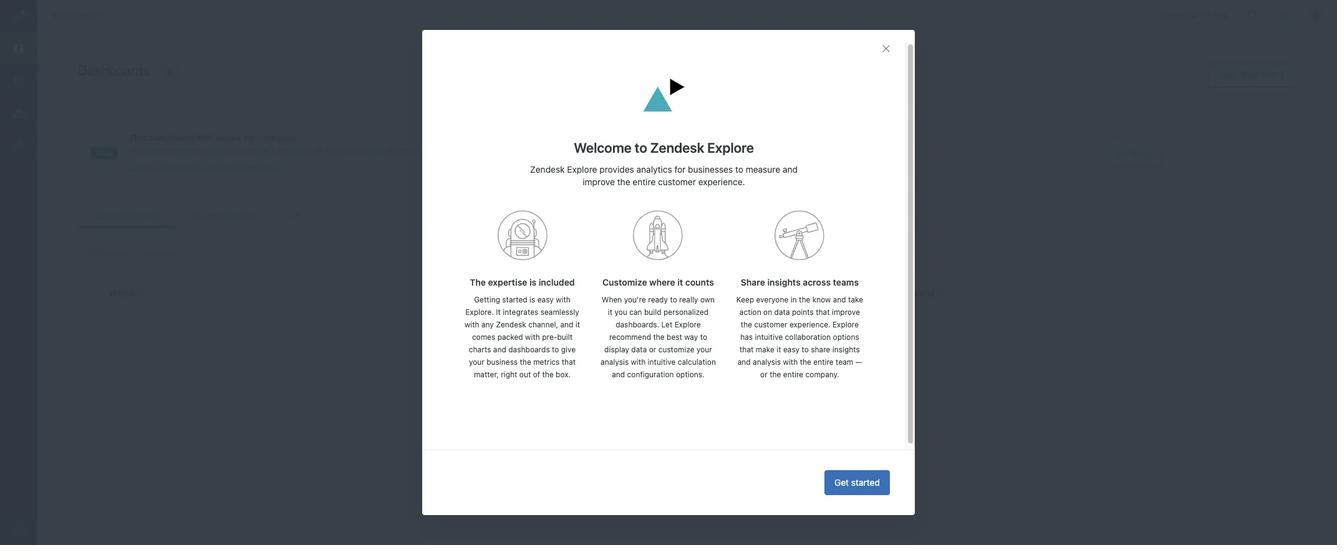 Task type: locate. For each thing, give the bounding box(es) containing it.
5
[[565, 219, 570, 230]]

1 vertical spatial easy
[[784, 345, 800, 355]]

owner button
[[687, 287, 725, 299]]

dashboards right my
[[207, 210, 255, 221]]

0 horizontal spatial dashboards
[[207, 210, 255, 221]]

share down the collaboration
[[811, 345, 831, 355]]

to up the walk
[[587, 230, 599, 247]]

make inside the one dashboard that works for everyone with dashboard restrictions, make a dashboard that filters data based on the viewer. available in builder beta only.
[[247, 145, 268, 155]]

2 horizontal spatial data
[[775, 308, 790, 317]]

to left give
[[552, 345, 559, 355]]

points
[[792, 308, 814, 317]]

team
[[836, 358, 854, 367]]

collaboration
[[785, 333, 831, 342]]

in right features
[[708, 256, 715, 266]]

zendesk inside zendesk explore provides analytics for businesses to measure and improve the entire customer experience.
[[530, 164, 565, 175]]

last
[[490, 288, 508, 298]]

0 vertical spatial welcome
[[574, 140, 632, 156]]

experience. inside zendesk explore provides analytics for businesses to measure and improve the entire customer experience.
[[699, 177, 745, 187]]

data.
[[661, 269, 682, 279]]

on right based
[[414, 145, 424, 155]]

analytics
[[637, 164, 672, 175]]

0 vertical spatial intuitive
[[755, 333, 783, 342]]

only.
[[570, 145, 589, 155]]

data right filters
[[367, 145, 384, 155]]

the down the provides at the left of page
[[617, 177, 630, 187]]

1 horizontal spatial data
[[632, 345, 647, 355]]

everyone up a
[[257, 132, 296, 143]]

2df12a3c 7f86 4948 bd5f 21e6d87db82f image
[[634, 210, 683, 261]]

for for analytics
[[675, 164, 686, 175]]

data left points
[[775, 308, 790, 317]]

make down action
[[756, 345, 775, 355]]

share inside keep everyone in the know and take action on data points that improve the customer experience. explore has intuitive collaboration options that make it easy to share insights and analysis with the entire team — or the entire company.
[[811, 345, 831, 355]]

entire inside zendesk explore provides analytics for businesses to measure and improve the entire customer experience.
[[633, 177, 656, 187]]

the up the 'has'
[[741, 320, 752, 330]]

welcome to zendesk explore dialog
[[513, 204, 825, 341]]

personalized
[[664, 308, 709, 317]]

try
[[1116, 148, 1129, 158]]

0 horizontal spatial for
[[243, 132, 255, 143]]

0 vertical spatial data
[[367, 145, 384, 155]]

entire up company.
[[814, 358, 834, 367]]

explore inside "this guide will walk you through the features in explore to help you analyze and share your customer data."
[[717, 256, 747, 266]]

0 vertical spatial entire
[[633, 177, 656, 187]]

in up points
[[791, 295, 797, 305]]

your up calculation
[[697, 345, 712, 355]]

with left the me
[[126, 210, 143, 221]]

getting started is easy with explore. it integrates seamlessly with any zendesk channel, and it comes packed with pre-built charts and dashboards to give your business the metrics that matter, right out of the box.
[[465, 295, 580, 380]]

with
[[126, 210, 143, 221], [556, 295, 571, 305], [465, 320, 479, 330], [525, 333, 540, 342], [631, 358, 646, 367], [783, 358, 798, 367]]

on right action
[[764, 308, 772, 317]]

the left viewer.
[[426, 145, 439, 155]]

everyone up action
[[757, 295, 789, 305]]

customer inside zendesk explore provides analytics for businesses to measure and improve the entire customer experience.
[[658, 177, 696, 187]]

you're
[[624, 295, 646, 305]]

share down the walk
[[576, 269, 599, 279]]

1 horizontal spatial everyone
[[757, 295, 789, 305]]

0 vertical spatial get
[[762, 303, 774, 312]]

is inside getting started is easy with explore. it integrates seamlessly with any zendesk channel, and it comes packed with pre-built charts and dashboards to give your business the metrics that matter, right out of the box.
[[530, 295, 536, 305]]

the inside zendesk explore provides analytics for businesses to measure and improve the entire customer experience.
[[617, 177, 630, 187]]

of right 1
[[554, 219, 563, 230]]

matter,
[[474, 370, 499, 380]]

explore up businesses
[[708, 140, 754, 156]]

1 vertical spatial on
[[764, 308, 772, 317]]

make left a
[[247, 145, 268, 155]]

customer down analytics
[[658, 177, 696, 187]]

dashboards inside tab
[[207, 210, 255, 221]]

0 vertical spatial share
[[576, 269, 599, 279]]

1 vertical spatial improve
[[832, 308, 860, 317]]

zendesk down beta
[[530, 164, 565, 175]]

1 vertical spatial get started
[[835, 477, 880, 488]]

1 vertical spatial intuitive
[[648, 358, 676, 367]]

your inside getting started is easy with explore. it integrates seamlessly with any zendesk channel, and it comes packed with pre-built charts and dashboards to give your business the metrics that matter, right out of the box.
[[469, 358, 485, 367]]

0 horizontal spatial on
[[414, 145, 424, 155]]

of inside step 1 of 5 welcome to zendesk explore
[[554, 219, 563, 230]]

0 vertical spatial easy
[[538, 295, 554, 305]]

the left company.
[[770, 370, 781, 380]]

0 vertical spatial or
[[649, 345, 657, 355]]

customer down action
[[755, 320, 788, 330]]

get inside welcome to zendesk explore dialog
[[762, 303, 774, 312]]

1 vertical spatial out
[[520, 370, 531, 380]]

analysis down 'display'
[[601, 358, 629, 367]]

any
[[482, 320, 494, 330]]

2 vertical spatial data
[[632, 345, 647, 355]]

easy down the collaboration
[[784, 345, 800, 355]]

welcome down 1
[[526, 230, 584, 247]]

0 horizontal spatial analysis
[[601, 358, 629, 367]]

get
[[762, 303, 774, 312], [835, 477, 849, 488]]

all tab
[[272, 203, 317, 228]]

data
[[367, 145, 384, 155], [775, 308, 790, 317], [632, 345, 647, 355]]

0 horizontal spatial experience.
[[699, 177, 745, 187]]

1 analysis from the left
[[601, 358, 629, 367]]

builder
[[519, 145, 547, 155]]

with down the collaboration
[[783, 358, 798, 367]]

with down channel,
[[525, 333, 540, 342]]

1 horizontal spatial dashboards
[[509, 345, 550, 355]]

1 vertical spatial your
[[697, 345, 712, 355]]

in left builder
[[510, 145, 517, 155]]

1 vertical spatial is
[[530, 295, 536, 305]]

0 vertical spatial is
[[530, 277, 537, 288]]

1 horizontal spatial get started
[[835, 477, 880, 488]]

0 vertical spatial improve
[[583, 177, 615, 187]]

that down give
[[562, 358, 576, 367]]

1 horizontal spatial intuitive
[[755, 333, 783, 342]]

and left take
[[833, 295, 846, 305]]

experience. inside keep everyone in the know and take action on data points that improve the customer experience. explore has intuitive collaboration options that make it easy to share insights and analysis with the entire team — or the entire company.
[[790, 320, 831, 330]]

all
[[290, 210, 300, 221]]

with down explore.
[[465, 320, 479, 330]]

easy
[[538, 295, 554, 305], [784, 345, 800, 355]]

0 horizontal spatial of
[[533, 370, 540, 380]]

2157a5f3 40cd 46a7 87a3 99e2fd6bc718 image
[[775, 210, 825, 261]]

features
[[672, 256, 705, 266]]

0 vertical spatial on
[[414, 145, 424, 155]]

name
[[110, 288, 134, 298]]

2 vertical spatial customer
[[755, 320, 788, 330]]

out right the right
[[520, 370, 531, 380]]

it inside keep everyone in the know and take action on data points that improve the customer experience. explore has intuitive collaboration options that make it easy to share insights and analysis with the entire team — or the entire company.
[[777, 345, 781, 355]]

0 horizontal spatial data
[[367, 145, 384, 155]]

1 horizontal spatial get
[[835, 477, 849, 488]]

the inside when you're ready to really own it you can build personalized dashboards. let explore recommend the best way to display data or customize your analysis with intuitive calculation and configuration options.
[[653, 333, 665, 342]]

0 vertical spatial get started
[[762, 303, 802, 312]]

your inside "this guide will walk you through the features in explore to help you analyze and share your customer data."
[[601, 269, 619, 279]]

learn about dashboard restrictions link
[[130, 162, 1094, 175]]

0 horizontal spatial everyone
[[257, 132, 296, 143]]

1 vertical spatial for
[[675, 164, 686, 175]]

0 horizontal spatial your
[[469, 358, 485, 367]]

1 horizontal spatial experience.
[[790, 320, 831, 330]]

you
[[606, 256, 620, 266], [779, 256, 794, 266], [615, 308, 628, 317]]

that left filters
[[323, 145, 339, 155]]

1 horizontal spatial of
[[554, 219, 563, 230]]

insights down the help
[[768, 277, 801, 288]]

dashboards up 'metrics'
[[509, 345, 550, 355]]

0 horizontal spatial out
[[520, 370, 531, 380]]

measure
[[746, 164, 781, 175]]

1 vertical spatial experience.
[[790, 320, 831, 330]]

0 vertical spatial out
[[1139, 148, 1152, 158]]

customer down through
[[621, 269, 659, 279]]

packed
[[498, 333, 523, 342]]

1 vertical spatial share
[[811, 345, 831, 355]]

that down the 'has'
[[740, 345, 754, 355]]

data inside when you're ready to really own it you can build personalized dashboards. let explore recommend the best way to display data or customize your analysis with intuitive calculation and configuration options.
[[632, 345, 647, 355]]

for right analytics
[[675, 164, 686, 175]]

welcome up learn about dashboard restrictions link
[[574, 140, 632, 156]]

0 vertical spatial everyone
[[257, 132, 296, 143]]

and down 'display'
[[612, 370, 625, 380]]

0 vertical spatial experience.
[[699, 177, 745, 187]]

0 horizontal spatial get started
[[762, 303, 802, 312]]

explore down personalized in the bottom of the page
[[675, 320, 701, 330]]

get started button inside 'modal dialog' dialog
[[825, 470, 890, 495]]

for right "works"
[[243, 132, 255, 143]]

analysis inside keep everyone in the know and take action on data points that improve the customer experience. explore has intuitive collaboration options that make it easy to share insights and analysis with the entire team — or the entire company.
[[753, 358, 781, 367]]

for inside zendesk explore provides analytics for businesses to measure and improve the entire customer experience.
[[675, 164, 686, 175]]

modal dialog dialog
[[422, 30, 915, 515]]

explore up features
[[660, 230, 706, 247]]

your down the walk
[[601, 269, 619, 279]]

1 vertical spatial get
[[835, 477, 849, 488]]

dashboards.
[[616, 320, 660, 330]]

0 horizontal spatial entire
[[633, 177, 656, 187]]

intuitive inside keep everyone in the know and take action on data points that improve the customer experience. explore has intuitive collaboration options that make it easy to share insights and analysis with the entire team — or the entire company.
[[755, 333, 783, 342]]

way
[[685, 333, 698, 342]]

1 horizontal spatial out
[[1139, 148, 1152, 158]]

new dashboard
[[1221, 69, 1285, 80]]

data down "recommend"
[[632, 345, 647, 355]]

2 vertical spatial your
[[469, 358, 485, 367]]

recommend
[[609, 333, 651, 342]]

to
[[635, 140, 647, 156], [736, 164, 744, 175], [587, 230, 599, 247], [749, 256, 757, 266], [670, 295, 677, 305], [700, 333, 707, 342], [552, 345, 559, 355], [802, 345, 809, 355]]

0 vertical spatial for
[[243, 132, 255, 143]]

own
[[701, 295, 715, 305]]

1 horizontal spatial your
[[601, 269, 619, 279]]

to inside "this guide will walk you through the features in explore to help you analyze and share your customer data."
[[749, 256, 757, 266]]

welcome
[[574, 140, 632, 156], [526, 230, 584, 247]]

for inside the one dashboard that works for everyone with dashboard restrictions, make a dashboard that filters data based on the viewer. available in builder beta only.
[[243, 132, 255, 143]]

me
[[146, 210, 158, 221]]

to left measure
[[736, 164, 744, 175]]

intuitive right the 'has'
[[755, 333, 783, 342]]

keep
[[737, 295, 754, 305]]

0 vertical spatial of
[[554, 219, 563, 230]]

charts
[[469, 345, 491, 355]]

0 horizontal spatial get
[[762, 303, 774, 312]]

1 horizontal spatial improve
[[832, 308, 860, 317]]

1 vertical spatial get started button
[[825, 470, 890, 495]]

data inside keep everyone in the know and take action on data points that improve the customer experience. explore has intuitive collaboration options that make it easy to share insights and analysis with the entire team — or the entire company.
[[775, 308, 790, 317]]

explore up 'options'
[[833, 320, 859, 330]]

the down let
[[653, 333, 665, 342]]

the up points
[[799, 295, 811, 305]]

0 horizontal spatial get started button
[[752, 297, 812, 319]]

to down the collaboration
[[802, 345, 809, 355]]

zendesk image
[[11, 521, 27, 537]]

it inside when you're ready to really own it you can build personalized dashboards. let explore recommend the best way to display data or customize your analysis with intuitive calculation and configuration options.
[[608, 308, 613, 317]]

1 vertical spatial of
[[533, 370, 540, 380]]

explore up share
[[717, 256, 747, 266]]

1 horizontal spatial started
[[776, 303, 802, 312]]

1 vertical spatial dashboards
[[509, 345, 550, 355]]

zendesk up packed
[[496, 320, 526, 330]]

explore
[[708, 140, 754, 156], [567, 164, 597, 175], [660, 230, 706, 247], [717, 256, 747, 266], [675, 320, 701, 330], [833, 320, 859, 330]]

0 vertical spatial make
[[247, 145, 268, 155]]

0 vertical spatial dashboards
[[207, 210, 255, 221]]

1 vertical spatial everyone
[[757, 295, 789, 305]]

of inside getting started is easy with explore. it integrates seamlessly with any zendesk channel, and it comes packed with pre-built charts and dashboards to give your business the metrics that matter, right out of the box.
[[533, 370, 540, 380]]

your down charts
[[469, 358, 485, 367]]

customer inside keep everyone in the know and take action on data points that improve the customer experience. explore has intuitive collaboration options that make it easy to share insights and analysis with the entire team — or the entire company.
[[755, 320, 788, 330]]

1 horizontal spatial share
[[811, 345, 831, 355]]

explore inside step 1 of 5 welcome to zendesk explore
[[660, 230, 706, 247]]

improve down take
[[832, 308, 860, 317]]

1 horizontal spatial insights
[[833, 345, 860, 355]]

analysis down the 'has'
[[753, 358, 781, 367]]

watch video button
[[683, 297, 747, 319]]

the inside "this guide will walk you through the features in explore to help you analyze and share your customer data."
[[657, 256, 670, 266]]

with inside tab
[[126, 210, 143, 221]]

0 horizontal spatial make
[[247, 145, 268, 155]]

0 vertical spatial dashboards
[[53, 10, 101, 21]]

your inside when you're ready to really own it you can build personalized dashboards. let explore recommend the best way to display data or customize your analysis with intuitive calculation and configuration options.
[[697, 345, 712, 355]]

businesses
[[688, 164, 733, 175]]

beta
[[550, 145, 568, 155]]

where
[[650, 277, 675, 288]]

0 horizontal spatial started
[[502, 295, 528, 305]]

out right try
[[1139, 148, 1152, 158]]

0 horizontal spatial insights
[[768, 277, 801, 288]]

0 horizontal spatial improve
[[583, 177, 615, 187]]

customize
[[659, 345, 695, 355]]

reports image
[[11, 73, 27, 89]]

is
[[530, 277, 537, 288], [530, 295, 536, 305]]

give
[[561, 345, 576, 355]]

1 vertical spatial make
[[756, 345, 775, 355]]

name button
[[110, 287, 144, 299]]

tab list
[[78, 203, 1297, 228]]

0 horizontal spatial intuitive
[[648, 358, 676, 367]]

0 horizontal spatial easy
[[538, 295, 554, 305]]

you right the walk
[[606, 256, 620, 266]]

1 vertical spatial data
[[775, 308, 790, 317]]

99f53380 12e8 4023 b6f6 c016da84aba3 image
[[498, 210, 547, 261]]

1 horizontal spatial easy
[[784, 345, 800, 355]]

1 horizontal spatial on
[[764, 308, 772, 317]]

2 horizontal spatial your
[[697, 345, 712, 355]]

1 vertical spatial customer
[[621, 269, 659, 279]]

close modal image
[[882, 44, 892, 54]]

getting
[[474, 295, 500, 305]]

on inside keep everyone in the know and take action on data points that improve the customer experience. explore has intuitive collaboration options that make it easy to share insights and analysis with the entire team — or the entire company.
[[764, 308, 772, 317]]

welcome inside 'modal dialog' dialog
[[574, 140, 632, 156]]

it
[[496, 308, 501, 317]]

the expertise is included
[[470, 277, 575, 288]]

2 vertical spatial entire
[[783, 370, 804, 380]]

to left the help
[[749, 256, 757, 266]]

0 vertical spatial your
[[601, 269, 619, 279]]

of
[[554, 219, 563, 230], [533, 370, 540, 380]]

experience. up the collaboration
[[790, 320, 831, 330]]

1 vertical spatial or
[[761, 370, 768, 380]]

of down 'metrics'
[[533, 370, 540, 380]]

improve
[[583, 177, 615, 187], [832, 308, 860, 317]]

the up data.
[[657, 256, 670, 266]]

1 horizontal spatial make
[[756, 345, 775, 355]]

1 horizontal spatial for
[[675, 164, 686, 175]]

or left customize
[[649, 345, 657, 355]]

that inside getting started is easy with explore. it integrates seamlessly with any zendesk channel, and it comes packed with pre-built charts and dashboards to give your business the metrics that matter, right out of the box.
[[562, 358, 576, 367]]

1 vertical spatial entire
[[814, 358, 834, 367]]

for
[[243, 132, 255, 143], [675, 164, 686, 175]]

dashboard image
[[11, 41, 27, 57]]

intuitive
[[755, 333, 783, 342], [648, 358, 676, 367]]

guide
[[545, 256, 568, 266]]

1 horizontal spatial or
[[761, 370, 768, 380]]

intuitive up configuration at the bottom of page
[[648, 358, 676, 367]]

Search... field
[[1251, 6, 1263, 24]]

welcome to zendesk explore
[[574, 140, 754, 156]]

and down guide
[[559, 269, 574, 279]]

1 vertical spatial insights
[[833, 345, 860, 355]]

entire left company.
[[783, 370, 804, 380]]

trial.
[[1214, 10, 1232, 21]]

my
[[193, 210, 205, 221]]

get started button
[[752, 297, 812, 319], [825, 470, 890, 495]]

started
[[502, 295, 528, 305], [776, 303, 802, 312], [852, 477, 880, 488]]

take
[[849, 295, 864, 305]]

0 vertical spatial customer
[[658, 177, 696, 187]]

explore inside zendesk explore provides analytics for businesses to measure and improve the entire customer experience.
[[567, 164, 597, 175]]

improve down learn about dashboard restrictions link
[[583, 177, 615, 187]]

1 vertical spatial welcome
[[526, 230, 584, 247]]

with up configuration at the bottom of page
[[631, 358, 646, 367]]

and inside "this guide will walk you through the features in explore to help you analyze and share your customer data."
[[559, 269, 574, 279]]

and inside zendesk explore provides analytics for businesses to measure and improve the entire customer experience.
[[783, 164, 798, 175]]

entire down analytics
[[633, 177, 656, 187]]

insights down 'options'
[[833, 345, 860, 355]]

experience. down businesses
[[699, 177, 745, 187]]

that
[[197, 132, 214, 143], [323, 145, 339, 155], [816, 308, 830, 317], [740, 345, 754, 355], [562, 358, 576, 367]]

to left really
[[670, 295, 677, 305]]

pre-
[[542, 333, 557, 342]]

1 horizontal spatial analysis
[[753, 358, 781, 367]]

channel,
[[529, 320, 558, 330]]

1 horizontal spatial get started button
[[825, 470, 890, 495]]

explore down only.
[[567, 164, 597, 175]]

dashboards inside getting started is easy with explore. it integrates seamlessly with any zendesk channel, and it comes packed with pre-built charts and dashboards to give your business the metrics that matter, right out of the box.
[[509, 345, 550, 355]]

0 horizontal spatial or
[[649, 345, 657, 355]]

2 analysis from the left
[[753, 358, 781, 367]]

zendesk up through
[[602, 230, 657, 247]]

dashboard
[[1242, 69, 1285, 80], [150, 132, 195, 143], [151, 145, 194, 155], [278, 145, 321, 155], [181, 163, 224, 173]]

you left can at left bottom
[[615, 308, 628, 317]]

or inside keep everyone in the know and take action on data points that improve the customer experience. explore has intuitive collaboration options that make it easy to share insights and analysis with the entire team — or the entire company.
[[761, 370, 768, 380]]

is for started
[[530, 295, 536, 305]]

and right measure
[[783, 164, 798, 175]]

or
[[649, 345, 657, 355], [761, 370, 768, 380]]

or left company.
[[761, 370, 768, 380]]

0 horizontal spatial share
[[576, 269, 599, 279]]

let
[[662, 320, 673, 330]]

works
[[216, 132, 241, 143]]

easy up seamlessly
[[538, 295, 554, 305]]



Task type: describe. For each thing, give the bounding box(es) containing it.
teams
[[833, 277, 859, 288]]

out inside getting started is easy with explore. it integrates seamlessly with any zendesk channel, and it comes packed with pre-built charts and dashboards to give your business the metrics that matter, right out of the box.
[[520, 370, 531, 380]]

2 horizontal spatial started
[[852, 477, 880, 488]]

that up restrictions,
[[197, 132, 214, 143]]

provides
[[600, 164, 634, 175]]

and up business
[[493, 345, 506, 355]]

1 vertical spatial dashboards
[[78, 62, 150, 79]]

in inside keep everyone in the know and take action on data points that improve the customer experience. explore has intuitive collaboration options that make it easy to share insights and analysis with the entire team — or the entire company.
[[791, 295, 797, 305]]

in inside the one dashboard that works for everyone with dashboard restrictions, make a dashboard that filters data based on the viewer. available in builder beta only.
[[510, 145, 517, 155]]

in right left
[[1204, 10, 1211, 21]]

with inside keep everyone in the know and take action on data points that improve the customer experience. explore has intuitive collaboration options that make it easy to share insights and analysis with the entire team — or the entire company.
[[783, 358, 798, 367]]

analysis inside when you're ready to really own it you can build personalized dashboards. let explore recommend the best way to display data or customize your analysis with intuitive calculation and configuration options.
[[601, 358, 629, 367]]

zendesk inside getting started is easy with explore. it integrates seamlessly with any zendesk channel, and it comes packed with pre-built charts and dashboards to give your business the metrics that matter, right out of the box.
[[496, 320, 526, 330]]

customize where it counts
[[603, 277, 714, 288]]

to inside getting started is easy with explore. it integrates seamlessly with any zendesk channel, and it comes packed with pre-built charts and dashboards to give your business the metrics that matter, right out of the box.
[[552, 345, 559, 355]]

options.
[[676, 370, 705, 380]]

step 1 of 5 welcome to zendesk explore
[[526, 219, 706, 247]]

ready
[[648, 295, 668, 305]]

get started inside 'modal dialog' dialog
[[835, 477, 880, 488]]

zendesk products image
[[1280, 11, 1289, 20]]

video
[[717, 303, 737, 312]]

customer inside "this guide will walk you through the features in explore to help you analyze and share your customer data."
[[621, 269, 659, 279]]

with up seamlessly
[[556, 295, 571, 305]]

it inside getting started is easy with explore. it integrates seamlessly with any zendesk channel, and it comes packed with pre-built charts and dashboards to give your business the metrics that matter, right out of the box.
[[576, 320, 580, 330]]

customize
[[603, 277, 647, 288]]

admin image
[[11, 138, 27, 154]]

0 vertical spatial insights
[[768, 277, 801, 288]]

shared with me
[[95, 210, 158, 221]]

and down the 'has'
[[738, 358, 751, 367]]

on inside the one dashboard that works for everyone with dashboard restrictions, make a dashboard that filters data based on the viewer. available in builder beta only.
[[414, 145, 424, 155]]

will
[[570, 256, 583, 266]]

explore inside when you're ready to really own it you can build personalized dashboards. let explore recommend the best way to display data or customize your analysis with intuitive calculation and configuration options.
[[675, 320, 701, 330]]

everyone inside the one dashboard that works for everyone with dashboard restrictions, make a dashboard that filters data based on the viewer. available in builder beta only.
[[257, 132, 296, 143]]

zendesk inside step 1 of 5 welcome to zendesk explore
[[602, 230, 657, 247]]

improve inside zendesk explore provides analytics for businesses to measure and improve the entire customer experience.
[[583, 177, 615, 187]]

right
[[501, 370, 517, 380]]

that down know
[[816, 308, 830, 317]]

intuitive inside when you're ready to really own it you can build personalized dashboards. let explore recommend the best way to display data or customize your analysis with intuitive calculation and configuration options.
[[648, 358, 676, 367]]

or inside when you're ready to really own it you can build personalized dashboards. let explore recommend the best way to display data or customize your analysis with intuitive calculation and configuration options.
[[649, 345, 657, 355]]

filters
[[341, 145, 364, 155]]

owner
[[687, 288, 715, 298]]

learn
[[130, 163, 153, 173]]

restrictions
[[226, 163, 271, 173]]

—
[[856, 358, 862, 367]]

tab list containing shared with me
[[78, 203, 1297, 228]]

started inside welcome to zendesk explore dialog
[[776, 303, 802, 312]]

get started inside welcome to zendesk explore dialog
[[762, 303, 802, 312]]

zendesk explore provides analytics for businesses to measure and improve the entire customer experience.
[[530, 164, 798, 187]]

it inside try it out button
[[1131, 148, 1137, 158]]

with inside when you're ready to really own it you can build personalized dashboards. let explore recommend the best way to display data or customize your analysis with intuitive calculation and configuration options.
[[631, 358, 646, 367]]

the left 'metrics'
[[520, 358, 531, 367]]

1 horizontal spatial entire
[[783, 370, 804, 380]]

and inside when you're ready to really own it you can build personalized dashboards. let explore recommend the best way to display data or customize your analysis with intuitive calculation and configuration options.
[[612, 370, 625, 380]]

available
[[472, 145, 508, 155]]

last updated
[[490, 288, 545, 298]]

shared with me tab
[[78, 203, 175, 228]]

try it out button
[[1106, 141, 1162, 166]]

datasets image
[[11, 105, 27, 122]]

for for works
[[243, 132, 255, 143]]

when you're ready to really own it you can build personalized dashboards. let explore recommend the best way to display data or customize your analysis with intuitive calculation and configuration options.
[[601, 295, 716, 380]]

watch
[[693, 303, 715, 312]]

to inside keep everyone in the know and take action on data points that improve the customer experience. explore has intuitive collaboration options that make it easy to share insights and analysis with the entire team — or the entire company.
[[802, 345, 809, 355]]

included
[[539, 277, 575, 288]]

options
[[833, 333, 860, 342]]

company.
[[806, 370, 840, 380]]

this
[[526, 256, 543, 266]]

welcome inside step 1 of 5 welcome to zendesk explore
[[526, 230, 584, 247]]

analyze
[[526, 269, 557, 279]]

with
[[130, 145, 149, 155]]

metrics
[[534, 358, 560, 367]]

the down 'metrics'
[[542, 370, 554, 380]]

box.
[[556, 370, 571, 380]]

can
[[630, 308, 642, 317]]

expertise
[[488, 277, 527, 288]]

a
[[271, 145, 275, 155]]

based
[[387, 145, 411, 155]]

built
[[557, 333, 573, 342]]

across
[[803, 277, 831, 288]]

display
[[605, 345, 629, 355]]

0 vertical spatial get started button
[[752, 297, 812, 319]]

help
[[760, 256, 777, 266]]

learn about dashboard restrictions
[[130, 163, 271, 173]]

dashboard inside button
[[1242, 69, 1285, 80]]

action
[[740, 308, 762, 317]]

explore inside keep everyone in the know and take action on data points that improve the customer experience. explore has intuitive collaboration options that make it easy to share insights and analysis with the entire team — or the entire company.
[[833, 320, 859, 330]]

new dashboard button
[[1209, 62, 1297, 87]]

the up company.
[[800, 358, 812, 367]]

started inside getting started is easy with explore. it integrates seamlessly with any zendesk channel, and it comes packed with pre-built charts and dashboards to give your business the metrics that matter, right out of the box.
[[502, 295, 528, 305]]

out inside button
[[1139, 148, 1152, 158]]

the inside the one dashboard that works for everyone with dashboard restrictions, make a dashboard that filters data based on the viewer. available in builder beta only.
[[426, 145, 439, 155]]

and up built
[[561, 320, 574, 330]]

the
[[470, 277, 486, 288]]

explore.
[[466, 308, 494, 317]]

everyone inside keep everyone in the know and take action on data points that improve the customer experience. explore has intuitive collaboration options that make it easy to share insights and analysis with the entire team — or the entire company.
[[757, 295, 789, 305]]

this guide will walk you through the features in explore to help you analyze and share your customer data.
[[526, 256, 796, 279]]

to inside zendesk explore provides analytics for businesses to measure and improve the entire customer experience.
[[736, 164, 744, 175]]

seamlessly
[[541, 308, 579, 317]]

keep everyone in the know and take action on data points that improve the customer experience. explore has intuitive collaboration options that make it easy to share insights and analysis with the entire team — or the entire company.
[[737, 295, 864, 380]]

share
[[741, 277, 765, 288]]

insights inside keep everyone in the know and take action on data points that improve the customer experience. explore has intuitive collaboration options that make it easy to share insights and analysis with the entire team — or the entire company.
[[833, 345, 860, 355]]

3
[[1160, 10, 1165, 21]]

is for expertise
[[530, 277, 537, 288]]

comes
[[472, 333, 496, 342]]

when
[[602, 295, 622, 305]]

one dashboard that works for everyone with dashboard restrictions, make a dashboard that filters data based on the viewer. available in builder beta only.
[[130, 132, 589, 155]]

updated
[[510, 288, 545, 298]]

configuration
[[627, 370, 674, 380]]

my dashboards tab
[[175, 203, 272, 228]]

you right the help
[[779, 256, 794, 266]]

get inside 'modal dialog' dialog
[[835, 477, 849, 488]]

zendesk up zendesk explore provides analytics for businesses to measure and improve the entire customer experience.
[[650, 140, 705, 156]]

0
[[167, 67, 172, 77]]

about
[[155, 163, 178, 173]]

(opens in a new tab) image
[[271, 165, 281, 172]]

data inside the one dashboard that works for everyone with dashboard restrictions, make a dashboard that filters data based on the viewer. available in builder beta only.
[[367, 145, 384, 155]]

days
[[1168, 10, 1187, 21]]

restrictions button
[[885, 287, 945, 299]]

you inside when you're ready to really own it you can build personalized dashboards. let explore recommend the best way to display data or customize your analysis with intuitive calculation and configuration options.
[[615, 308, 628, 317]]

my dashboards
[[193, 210, 255, 221]]

Search field
[[86, 248, 367, 259]]

one
[[130, 132, 147, 143]]

to inside step 1 of 5 welcome to zendesk explore
[[587, 230, 599, 247]]

calculation
[[678, 358, 716, 367]]

build
[[644, 308, 662, 317]]

last updated button
[[490, 287, 555, 299]]

3 days left in trial.
[[1160, 10, 1232, 21]]

easy inside keep everyone in the know and take action on data points that improve the customer experience. explore has intuitive collaboration options that make it easy to share insights and analysis with the entire team — or the entire company.
[[784, 345, 800, 355]]

2 horizontal spatial entire
[[814, 358, 834, 367]]

know
[[813, 295, 831, 305]]

to right way
[[700, 333, 707, 342]]

make inside keep everyone in the know and take action on data points that improve the customer experience. explore has intuitive collaboration options that make it easy to share insights and analysis with the entire team — or the entire company.
[[756, 345, 775, 355]]

to up analytics
[[635, 140, 647, 156]]

in inside "this guide will walk you through the features in explore to help you analyze and share your customer data."
[[708, 256, 715, 266]]

viewer.
[[442, 145, 470, 155]]

shared
[[95, 210, 124, 221]]

really
[[679, 295, 698, 305]]

share inside "this guide will walk you through the features in explore to help you analyze and share your customer data."
[[576, 269, 599, 279]]

easy inside getting started is easy with explore. it integrates seamlessly with any zendesk channel, and it comes packed with pre-built charts and dashboards to give your business the metrics that matter, right out of the box.
[[538, 295, 554, 305]]

improve inside keep everyone in the know and take action on data points that improve the customer experience. explore has intuitive collaboration options that make it easy to share insights and analysis with the entire team — or the entire company.
[[832, 308, 860, 317]]

counts
[[686, 277, 714, 288]]

share insights across teams
[[741, 277, 859, 288]]



Task type: vqa. For each thing, say whether or not it's contained in the screenshot.
marcus allen link for G'day.
no



